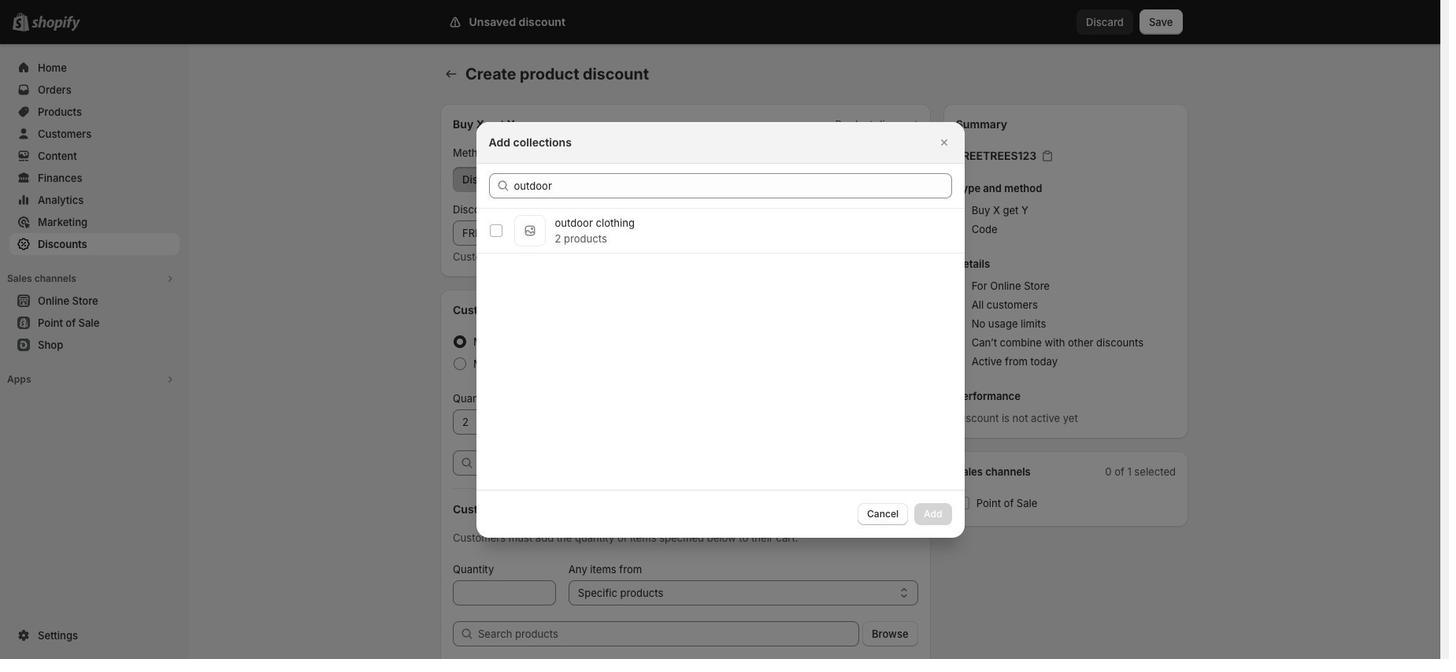 Task type: locate. For each thing, give the bounding box(es) containing it.
dialog
[[0, 122, 1441, 538]]

Search collections text field
[[514, 173, 952, 198]]



Task type: describe. For each thing, give the bounding box(es) containing it.
shopify image
[[32, 16, 80, 32]]



Task type: vqa. For each thing, say whether or not it's contained in the screenshot.
MY STORE icon
no



